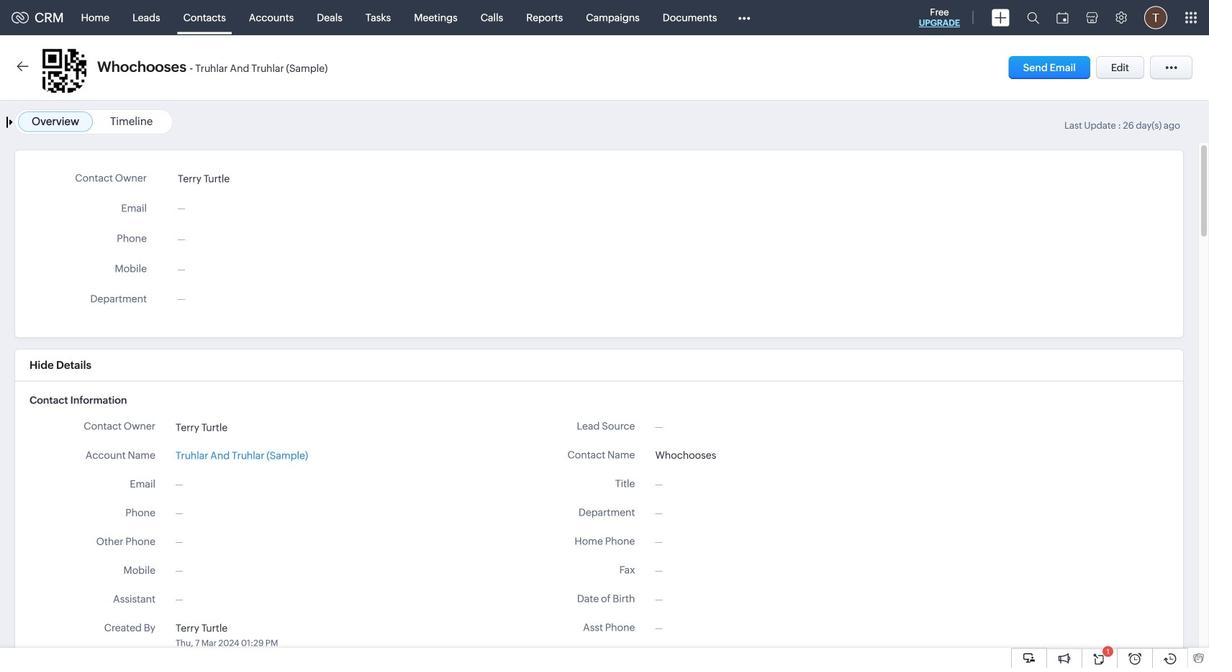 Task type: describe. For each thing, give the bounding box(es) containing it.
Other Modules field
[[729, 6, 760, 29]]

search element
[[1019, 0, 1048, 35]]

calendar image
[[1057, 12, 1069, 23]]



Task type: vqa. For each thing, say whether or not it's contained in the screenshot.
Profile Image
yes



Task type: locate. For each thing, give the bounding box(es) containing it.
create menu image
[[992, 9, 1010, 26]]

profile image
[[1145, 6, 1168, 29]]

search image
[[1028, 12, 1040, 24]]

profile element
[[1136, 0, 1177, 35]]

create menu element
[[984, 0, 1019, 35]]

logo image
[[12, 12, 29, 23]]



